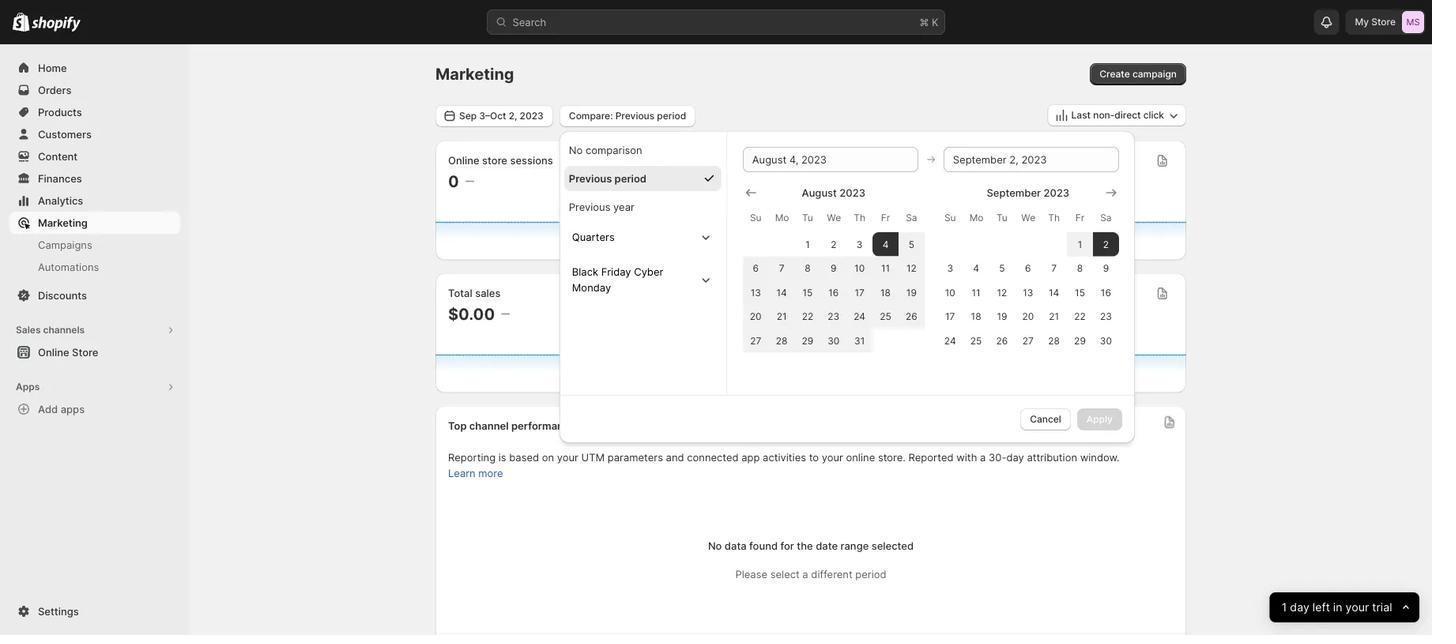 Task type: describe. For each thing, give the bounding box(es) containing it.
1 horizontal spatial 18 button
[[963, 305, 989, 329]]

friday element for august 2023
[[873, 204, 899, 232]]

utm
[[581, 452, 605, 464]]

sales channels
[[16, 325, 85, 336]]

search
[[513, 16, 546, 28]]

0 horizontal spatial 11 button
[[873, 256, 899, 280]]

conversion
[[765, 155, 819, 167]]

2 15 from the left
[[1075, 287, 1085, 298]]

0 horizontal spatial 12 button
[[899, 256, 925, 280]]

2023 inside dropdown button
[[520, 110, 544, 122]]

2 13 button from the left
[[1015, 280, 1041, 305]]

0 horizontal spatial 18 button
[[873, 280, 899, 305]]

a inside the reporting is based on your utm parameters and connected app activities to your online store. reported with a 30-day attribution window. learn more
[[980, 452, 986, 464]]

period inside dropdown button
[[657, 110, 686, 122]]

black friday cyber monday
[[572, 265, 664, 293]]

31
[[855, 335, 865, 346]]

reporting is based on your utm parameters and connected app activities to your online store. reported with a 30-day attribution window. learn more
[[448, 452, 1120, 480]]

0 horizontal spatial 17 button
[[847, 280, 873, 305]]

2 27 button from the left
[[1015, 329, 1041, 353]]

1 13 from the left
[[751, 287, 761, 298]]

1 horizontal spatial 19 button
[[989, 305, 1015, 329]]

18 for the leftmost 18 button
[[881, 287, 891, 298]]

30 for 1st 30 button from the right
[[1100, 335, 1112, 346]]

september 2023
[[987, 186, 1070, 199]]

period inside button
[[615, 172, 647, 184]]

2 20 from the left
[[1022, 311, 1034, 322]]

in
[[1334, 601, 1343, 615]]

comparison
[[586, 144, 642, 156]]

to for sales attributed to marketing
[[784, 287, 794, 300]]

more
[[479, 468, 503, 480]]

1 14 button from the left
[[769, 280, 795, 305]]

1 horizontal spatial 17 button
[[937, 305, 963, 329]]

finances
[[38, 172, 82, 185]]

orders for orders attributed to marketing
[[957, 287, 991, 300]]

monday element for august
[[769, 204, 795, 232]]

campaigns
[[38, 239, 92, 251]]

range
[[841, 540, 869, 553]]

0
[[448, 172, 459, 191]]

create campaign
[[1100, 68, 1177, 80]]

orders attributed to marketing
[[957, 287, 1107, 300]]

23 for 1st '23' button from the right
[[1100, 311, 1112, 322]]

0 horizontal spatial 4
[[883, 239, 889, 250]]

0 horizontal spatial 10 button
[[847, 256, 873, 280]]

1 day left in your trial
[[1282, 601, 1393, 615]]

1 20 from the left
[[750, 311, 762, 322]]

0 horizontal spatial 4 button
[[873, 232, 899, 256]]

1 horizontal spatial 4
[[973, 263, 979, 274]]

25 for the rightmost 25 button
[[971, 335, 982, 346]]

online store link
[[9, 342, 180, 364]]

my store image
[[1402, 11, 1425, 33]]

campaign
[[1133, 68, 1177, 80]]

different
[[811, 569, 853, 581]]

learn more link
[[448, 468, 503, 480]]

online for online store sessions
[[448, 155, 480, 167]]

no for no comparison
[[569, 144, 583, 156]]

online store
[[38, 346, 98, 359]]

1 vertical spatial 19
[[997, 311, 1007, 322]]

0 horizontal spatial 25 button
[[873, 305, 899, 329]]

online for online store conversion rate
[[703, 155, 734, 167]]

store for sessions
[[482, 155, 508, 167]]

fr for september 2023
[[1076, 212, 1085, 224]]

saturday element for september 2023
[[1093, 204, 1119, 232]]

rate
[[821, 155, 841, 167]]

16 for first "16" button from right
[[1101, 287, 1111, 298]]

18 for the rightmost 18 button
[[971, 311, 981, 322]]

friday
[[601, 265, 631, 278]]

su for august
[[750, 212, 762, 224]]

tuesday element for august
[[795, 204, 821, 232]]

1 29 button from the left
[[795, 329, 821, 353]]

discounts
[[38, 289, 87, 302]]

content link
[[9, 145, 180, 168]]

and
[[666, 452, 684, 464]]

1 2 button from the left
[[821, 232, 847, 256]]

analytics link
[[9, 190, 180, 212]]

1 1 button from the left
[[795, 232, 821, 256]]

selected
[[872, 540, 914, 553]]

2 30 button from the left
[[1093, 329, 1119, 353]]

k
[[932, 16, 939, 28]]

1 horizontal spatial 26 button
[[989, 329, 1015, 353]]

monday element for september
[[963, 204, 989, 232]]

your for 1
[[1346, 601, 1370, 615]]

total
[[448, 287, 473, 300]]

2 horizontal spatial $0.00
[[957, 172, 1004, 191]]

your for reporting
[[557, 452, 579, 464]]

1 horizontal spatial your
[[822, 452, 843, 464]]

september
[[987, 186, 1041, 199]]

total sales
[[448, 287, 501, 300]]

0 horizontal spatial 5 button
[[899, 232, 925, 256]]

reported
[[909, 452, 954, 464]]

cyber
[[634, 265, 664, 278]]

1 horizontal spatial 12 button
[[989, 280, 1015, 305]]

su for september
[[945, 212, 956, 224]]

average
[[957, 155, 998, 167]]

1 8 button from the left
[[795, 256, 821, 280]]

quarters button
[[566, 223, 720, 251]]

average order value
[[957, 155, 1056, 167]]

parameters
[[608, 452, 663, 464]]

store for online store
[[72, 346, 98, 359]]

0 horizontal spatial a
[[803, 569, 808, 581]]

sunday element for september
[[937, 204, 963, 232]]

add
[[38, 403, 58, 415]]

previous year button
[[564, 194, 722, 220]]

1 7 button from the left
[[769, 256, 795, 280]]

6 for 1st 6 button from left
[[753, 263, 759, 274]]

learn
[[448, 468, 476, 480]]

2 13 from the left
[[1023, 287, 1034, 298]]

28 for first "28" button from right
[[1048, 335, 1060, 346]]

23 for first '23' button from left
[[828, 311, 840, 322]]

previous for previous period
[[569, 172, 612, 184]]

1 horizontal spatial marketing
[[436, 64, 514, 84]]

create campaign button
[[1090, 63, 1187, 85]]

we for september
[[1022, 212, 1036, 224]]

25 for leftmost 25 button
[[880, 311, 892, 322]]

sa for august 2023
[[906, 212, 917, 224]]

1 horizontal spatial 5 button
[[989, 256, 1015, 280]]

16 for second "16" button from the right
[[829, 287, 839, 298]]

1 13 button from the left
[[743, 280, 769, 305]]

1 20 button from the left
[[743, 305, 769, 329]]

cancel button
[[1021, 409, 1071, 431]]

on
[[542, 452, 554, 464]]

1 2 from the left
[[831, 239, 837, 250]]

2 22 button from the left
[[1067, 305, 1093, 329]]

settings link
[[9, 601, 180, 623]]

1 yyyy-mm-dd text field from the left
[[743, 147, 918, 172]]

5 for the rightmost 5 'button'
[[999, 263, 1005, 274]]

1 horizontal spatial 3 button
[[937, 256, 963, 280]]

last non-direct click button
[[1048, 104, 1187, 126]]

1 22 button from the left
[[795, 305, 821, 329]]

trial
[[1373, 601, 1393, 615]]

sales attributed to marketing
[[703, 287, 845, 300]]

previous year
[[569, 201, 635, 213]]

1 23 button from the left
[[821, 305, 847, 329]]

2 7 from the left
[[1052, 263, 1057, 274]]

0 horizontal spatial 26 button
[[899, 305, 925, 329]]

1 horizontal spatial 26
[[996, 335, 1008, 346]]

1 horizontal spatial 11 button
[[963, 280, 989, 305]]

2 horizontal spatial period
[[856, 569, 887, 581]]

non-
[[1093, 109, 1115, 121]]

online store button
[[0, 342, 190, 364]]

1 8 from the left
[[805, 263, 811, 274]]

1 9 button from the left
[[821, 256, 847, 280]]

⌘
[[920, 16, 929, 28]]

⌘ k
[[920, 16, 939, 28]]

day inside dropdown button
[[1291, 601, 1310, 615]]

home link
[[9, 57, 180, 79]]

1 28 button from the left
[[769, 329, 795, 353]]

online for online store
[[38, 346, 69, 359]]

attributed for orders
[[994, 287, 1042, 300]]

no for no data found for the date range selected
[[708, 540, 722, 553]]

my
[[1355, 16, 1369, 28]]

mo for september
[[970, 212, 984, 224]]

last non-direct click
[[1072, 109, 1164, 121]]

1 no change image from the left
[[501, 308, 510, 321]]

2023 for september
[[1044, 186, 1070, 199]]

2 28 button from the left
[[1041, 329, 1067, 353]]

online store sessions
[[448, 155, 553, 167]]

analytics
[[38, 194, 83, 207]]

2 16 button from the left
[[1093, 280, 1119, 305]]

compare: previous period button
[[560, 105, 696, 127]]

2 9 from the left
[[1103, 263, 1109, 274]]

sales for sales attributed to marketing
[[703, 287, 729, 300]]

1 horizontal spatial 1
[[1078, 239, 1082, 250]]

online store conversion rate
[[703, 155, 841, 167]]

customers link
[[9, 123, 180, 145]]

august
[[802, 186, 837, 199]]

top
[[448, 420, 467, 432]]

attributed for sales
[[732, 287, 781, 300]]

1 inside dropdown button
[[1282, 601, 1287, 615]]

no comparison button
[[564, 137, 722, 163]]

reporting
[[448, 452, 496, 464]]

30-
[[989, 452, 1007, 464]]

apps
[[61, 403, 85, 415]]

5 for the leftmost 5 'button'
[[909, 239, 915, 250]]

orders link
[[9, 79, 180, 101]]

1 27 button from the left
[[743, 329, 769, 353]]

top channel performance
[[448, 420, 576, 432]]

sessions
[[510, 155, 553, 167]]

wednesday element for september
[[1015, 204, 1041, 232]]

window.
[[1080, 452, 1120, 464]]

no comparison
[[569, 144, 642, 156]]

marketing link
[[9, 212, 180, 234]]

0 horizontal spatial 26
[[906, 311, 918, 322]]

day inside the reporting is based on your utm parameters and connected app activities to your online store. reported with a 30-day attribution window. learn more
[[1007, 452, 1024, 464]]

2 6 button from the left
[[1015, 256, 1041, 280]]

for
[[781, 540, 794, 553]]

31 button
[[847, 329, 873, 353]]

compare: previous period
[[569, 110, 686, 122]]

21 for 2nd 21 button from the left
[[1049, 311, 1059, 322]]

1 30 button from the left
[[821, 329, 847, 353]]

0 horizontal spatial 1
[[806, 239, 810, 250]]

1 horizontal spatial 4 button
[[963, 256, 989, 280]]

shopify image
[[13, 12, 29, 31]]

products link
[[9, 101, 180, 123]]

tu for august 2023
[[802, 212, 813, 224]]

data
[[725, 540, 747, 553]]

1 horizontal spatial 10 button
[[937, 280, 963, 305]]

2 15 button from the left
[[1067, 280, 1093, 305]]

1 horizontal spatial 17
[[945, 311, 955, 322]]

0 horizontal spatial 17
[[855, 287, 865, 298]]

1 horizontal spatial 25 button
[[963, 329, 989, 353]]



Task type: vqa. For each thing, say whether or not it's contained in the screenshot.


Task type: locate. For each thing, give the bounding box(es) containing it.
1 button
[[795, 232, 821, 256], [1067, 232, 1093, 256]]

2 21 button from the left
[[1041, 305, 1067, 329]]

2 29 from the left
[[1074, 335, 1086, 346]]

orders
[[38, 84, 72, 96], [957, 287, 991, 300]]

a
[[980, 452, 986, 464], [803, 569, 808, 581]]

2023 right august on the right
[[840, 186, 866, 199]]

15
[[803, 287, 813, 298], [1075, 287, 1085, 298]]

8 button up sales attributed to marketing
[[795, 256, 821, 280]]

sep
[[459, 110, 477, 122]]

2 tu from the left
[[997, 212, 1008, 224]]

1 27 from the left
[[750, 335, 762, 346]]

$0.00 down total sales
[[448, 304, 495, 324]]

black
[[572, 265, 598, 278]]

26 button down orders attributed to marketing
[[989, 329, 1015, 353]]

1 sa from the left
[[906, 212, 917, 224]]

7 button up orders attributed to marketing
[[1041, 256, 1067, 280]]

0 vertical spatial day
[[1007, 452, 1024, 464]]

28 down orders attributed to marketing
[[1048, 335, 1060, 346]]

please
[[736, 569, 768, 581]]

customers
[[38, 128, 92, 140]]

1 15 from the left
[[803, 287, 813, 298]]

2 14 button from the left
[[1041, 280, 1067, 305]]

select
[[771, 569, 800, 581]]

0 horizontal spatial 9 button
[[821, 256, 847, 280]]

$0.00 for total sales
[[448, 304, 495, 324]]

date
[[816, 540, 838, 553]]

24 button for 17
[[937, 329, 963, 353]]

tu down august on the right
[[802, 212, 813, 224]]

no inside no comparison button
[[569, 144, 583, 156]]

0 horizontal spatial 30
[[828, 335, 840, 346]]

20 button down orders attributed to marketing
[[1015, 305, 1041, 329]]

previous inside "button"
[[569, 201, 611, 213]]

store inside button
[[72, 346, 98, 359]]

28 down sales attributed to marketing
[[776, 335, 788, 346]]

content
[[38, 150, 78, 162]]

marketing for sales attributed to marketing
[[796, 287, 845, 300]]

18 button down orders attributed to marketing
[[963, 305, 989, 329]]

day
[[1007, 452, 1024, 464], [1291, 601, 1310, 615]]

0 horizontal spatial 10
[[855, 263, 865, 274]]

previous
[[616, 110, 655, 122], [569, 172, 612, 184], [569, 201, 611, 213]]

28
[[776, 335, 788, 346], [1048, 335, 1060, 346]]

online down sales channels
[[38, 346, 69, 359]]

3–oct
[[479, 110, 506, 122]]

wednesday element down september 2023
[[1015, 204, 1041, 232]]

7 up orders attributed to marketing
[[1052, 263, 1057, 274]]

sunday element down online store conversion rate
[[743, 204, 769, 232]]

6 for second 6 button from the left
[[1025, 263, 1031, 274]]

shopify image
[[32, 16, 81, 32]]

0 horizontal spatial marketing
[[796, 287, 845, 300]]

9
[[831, 263, 837, 274], [1103, 263, 1109, 274]]

0 horizontal spatial 19
[[907, 287, 917, 298]]

2 tuesday element from the left
[[989, 204, 1015, 232]]

a left 30-
[[980, 452, 986, 464]]

1 grid from the left
[[743, 185, 925, 353]]

year
[[614, 201, 635, 213]]

0 horizontal spatial 3
[[857, 239, 863, 250]]

no change image right the 0
[[465, 175, 474, 188]]

2 saturday element from the left
[[1093, 204, 1119, 232]]

1 7 from the left
[[779, 263, 785, 274]]

28 for first "28" button
[[776, 335, 788, 346]]

saturday element
[[899, 204, 925, 232], [1093, 204, 1119, 232]]

2 23 button from the left
[[1093, 305, 1119, 329]]

1 horizontal spatial 16 button
[[1093, 280, 1119, 305]]

store for conversion
[[737, 155, 762, 167]]

6 button up orders attributed to marketing
[[1015, 256, 1041, 280]]

7 button up sales attributed to marketing
[[769, 256, 795, 280]]

we down august 2023
[[827, 212, 841, 224]]

1 fr from the left
[[881, 212, 890, 224]]

0 horizontal spatial to
[[784, 287, 794, 300]]

1 21 from the left
[[777, 311, 787, 322]]

monday element
[[769, 204, 795, 232], [963, 204, 989, 232]]

2 20 button from the left
[[1015, 305, 1041, 329]]

0 horizontal spatial thursday element
[[847, 204, 873, 232]]

1 vertical spatial store
[[72, 346, 98, 359]]

1 horizontal spatial store
[[737, 155, 762, 167]]

1 9 from the left
[[831, 263, 837, 274]]

1 vertical spatial previous
[[569, 172, 612, 184]]

to for orders attributed to marketing
[[1045, 287, 1055, 300]]

previous up previous year
[[569, 172, 612, 184]]

store left conversion
[[737, 155, 762, 167]]

1 horizontal spatial yyyy-mm-dd text field
[[944, 147, 1119, 172]]

1 vertical spatial period
[[615, 172, 647, 184]]

1 15 button from the left
[[795, 280, 821, 305]]

0 horizontal spatial 21
[[777, 311, 787, 322]]

august 2023
[[802, 186, 866, 199]]

1 horizontal spatial sales
[[703, 287, 729, 300]]

0 horizontal spatial 19 button
[[899, 280, 925, 305]]

0 horizontal spatial 30 button
[[821, 329, 847, 353]]

1 horizontal spatial 16
[[1101, 287, 1111, 298]]

21 button down orders attributed to marketing
[[1041, 305, 1067, 329]]

2 6 from the left
[[1025, 263, 1031, 274]]

compare:
[[569, 110, 613, 122]]

2 21 from the left
[[1049, 311, 1059, 322]]

0 horizontal spatial 6
[[753, 263, 759, 274]]

friday element for september 2023
[[1067, 204, 1093, 232]]

0 horizontal spatial th
[[854, 212, 866, 224]]

0 horizontal spatial 20 button
[[743, 305, 769, 329]]

sales channels button
[[9, 319, 180, 342]]

0 horizontal spatial 2 button
[[821, 232, 847, 256]]

22 down orders attributed to marketing
[[1075, 311, 1086, 322]]

2 vertical spatial period
[[856, 569, 887, 581]]

marketing
[[796, 287, 845, 300], [1058, 287, 1107, 300]]

2 marketing from the left
[[1058, 287, 1107, 300]]

previous inside dropdown button
[[616, 110, 655, 122]]

mo down conversion
[[775, 212, 789, 224]]

no change image for $0.00
[[756, 308, 765, 321]]

20 button down sales attributed to marketing
[[743, 305, 769, 329]]

0%
[[703, 172, 727, 191]]

2 su from the left
[[945, 212, 956, 224]]

2 store from the left
[[737, 155, 762, 167]]

20 down sales attributed to marketing
[[750, 311, 762, 322]]

order
[[1000, 155, 1027, 167]]

2 2 button from the left
[[1093, 232, 1119, 256]]

24 for 17
[[945, 335, 956, 346]]

10 for '10' button to the left
[[855, 263, 865, 274]]

11 for the left the 11 button
[[881, 263, 890, 274]]

we for august
[[827, 212, 841, 224]]

campaigns link
[[9, 234, 180, 256]]

2
[[831, 239, 837, 250], [1103, 239, 1109, 250]]

22 button down orders attributed to marketing
[[1067, 305, 1093, 329]]

6 button
[[743, 256, 769, 280], [1015, 256, 1041, 280]]

grid
[[743, 185, 925, 353], [937, 185, 1119, 353]]

10 for the rightmost '10' button
[[945, 287, 956, 298]]

27
[[750, 335, 762, 346], [1023, 335, 1034, 346]]

2 30 from the left
[[1100, 335, 1112, 346]]

online up the 0
[[448, 155, 480, 167]]

1 horizontal spatial saturday element
[[1093, 204, 1119, 232]]

wednesday element down august 2023
[[821, 204, 847, 232]]

1 button down august on the right
[[795, 232, 821, 256]]

thursday element for august 2023
[[847, 204, 873, 232]]

0 horizontal spatial no change image
[[501, 308, 510, 321]]

2 no change image from the left
[[975, 308, 983, 321]]

1 horizontal spatial 10
[[945, 287, 956, 298]]

1 horizontal spatial su
[[945, 212, 956, 224]]

1 vertical spatial day
[[1291, 601, 1310, 615]]

14
[[777, 287, 787, 298], [1049, 287, 1060, 298]]

no down 'compare:'
[[569, 144, 583, 156]]

0 vertical spatial 25
[[880, 311, 892, 322]]

1 horizontal spatial 29
[[1074, 335, 1086, 346]]

yyyy-mm-dd text field up august 2023
[[743, 147, 918, 172]]

1 left left
[[1282, 601, 1287, 615]]

1 horizontal spatial 28 button
[[1041, 329, 1067, 353]]

9 up orders attributed to marketing
[[1103, 263, 1109, 274]]

1 21 button from the left
[[769, 305, 795, 329]]

1 horizontal spatial 2 button
[[1093, 232, 1119, 256]]

2 23 from the left
[[1100, 311, 1112, 322]]

5 button
[[899, 232, 925, 256], [989, 256, 1015, 280]]

1 vertical spatial 17
[[945, 311, 955, 322]]

$0.00 down average
[[957, 172, 1004, 191]]

30 for 1st 30 button from left
[[828, 335, 840, 346]]

quarters
[[572, 231, 615, 243]]

0 horizontal spatial 1 button
[[795, 232, 821, 256]]

no change image down sales attributed to marketing
[[756, 308, 765, 321]]

1 horizontal spatial we
[[1022, 212, 1036, 224]]

1 horizontal spatial 13
[[1023, 287, 1034, 298]]

1 horizontal spatial 21
[[1049, 311, 1059, 322]]

0 horizontal spatial su
[[750, 212, 762, 224]]

apps
[[16, 381, 40, 393]]

mo
[[775, 212, 789, 224], [970, 212, 984, 224]]

23 button down orders attributed to marketing
[[1093, 305, 1119, 329]]

2 7 button from the left
[[1041, 256, 1067, 280]]

$0.00
[[957, 172, 1004, 191], [448, 304, 495, 324], [703, 304, 750, 324]]

we down september 2023
[[1022, 212, 1036, 224]]

1 store from the left
[[482, 155, 508, 167]]

29 left 31
[[802, 335, 814, 346]]

27 down orders attributed to marketing
[[1023, 335, 1034, 346]]

1 horizontal spatial 14 button
[[1041, 280, 1067, 305]]

yyyy-mm-dd text field up september 2023
[[944, 147, 1119, 172]]

1 6 from the left
[[753, 263, 759, 274]]

3 button
[[847, 232, 873, 256], [937, 256, 963, 280]]

finances link
[[9, 168, 180, 190]]

1 up orders attributed to marketing
[[1078, 239, 1082, 250]]

no change image
[[501, 308, 510, 321], [975, 308, 983, 321]]

thursday element down august 2023
[[847, 204, 873, 232]]

sep 3–oct 2, 2023 button
[[436, 105, 553, 127]]

channels
[[43, 325, 85, 336]]

1 6 button from the left
[[743, 256, 769, 280]]

$0.00 for sales attributed to marketing
[[703, 304, 750, 324]]

1 th from the left
[[854, 212, 866, 224]]

$0.00 down sales attributed to marketing
[[703, 304, 750, 324]]

th for august 2023
[[854, 212, 866, 224]]

0 horizontal spatial 2023
[[520, 110, 544, 122]]

marketing inside marketing link
[[38, 217, 88, 229]]

0 horizontal spatial friday element
[[873, 204, 899, 232]]

1 horizontal spatial online
[[448, 155, 480, 167]]

sunday element down average
[[937, 204, 963, 232]]

1 horizontal spatial $0.00
[[703, 304, 750, 324]]

8 up orders attributed to marketing
[[1077, 263, 1083, 274]]

no left data
[[708, 540, 722, 553]]

to inside the reporting is based on your utm parameters and connected app activities to your online store. reported with a 30-day attribution window. learn more
[[809, 452, 819, 464]]

wednesday element
[[821, 204, 847, 232], [1015, 204, 1041, 232]]

23 down sales attributed to marketing
[[828, 311, 840, 322]]

black friday cyber monday button
[[566, 258, 720, 302]]

1 attributed from the left
[[732, 287, 781, 300]]

21 for 2nd 21 button from the right
[[777, 311, 787, 322]]

22 button down sales attributed to marketing
[[795, 305, 821, 329]]

thursday element for september 2023
[[1041, 204, 1067, 232]]

online inside button
[[38, 346, 69, 359]]

29 button down orders attributed to marketing
[[1067, 329, 1093, 353]]

1 horizontal spatial 21 button
[[1041, 305, 1067, 329]]

22
[[802, 311, 814, 322], [1075, 311, 1086, 322]]

performance
[[511, 420, 576, 432]]

tuesday element down august on the right
[[795, 204, 821, 232]]

0 vertical spatial period
[[657, 110, 686, 122]]

19
[[907, 287, 917, 298], [997, 311, 1007, 322]]

0 horizontal spatial store
[[72, 346, 98, 359]]

2 28 from the left
[[1048, 335, 1060, 346]]

0 vertical spatial previous
[[616, 110, 655, 122]]

9 button up orders attributed to marketing
[[1093, 256, 1119, 280]]

9 button up sales attributed to marketing
[[821, 256, 847, 280]]

3 for rightmost 3 button
[[947, 263, 953, 274]]

18 button up 31 'button'
[[873, 280, 899, 305]]

0 horizontal spatial saturday element
[[899, 204, 925, 232]]

24 button for 23
[[847, 305, 873, 329]]

2 we from the left
[[1022, 212, 1036, 224]]

29 down orders attributed to marketing
[[1074, 335, 1086, 346]]

thursday element
[[847, 204, 873, 232], [1041, 204, 1067, 232]]

0 horizontal spatial sunday element
[[743, 204, 769, 232]]

12 for right 12 button
[[997, 287, 1007, 298]]

your right in
[[1346, 601, 1370, 615]]

sales inside button
[[16, 325, 41, 336]]

sunday element
[[743, 204, 769, 232], [937, 204, 963, 232]]

monday
[[572, 281, 611, 293]]

6 up orders attributed to marketing
[[1025, 263, 1031, 274]]

apps button
[[9, 376, 180, 398]]

automations link
[[9, 256, 180, 278]]

no change image
[[465, 175, 474, 188], [756, 308, 765, 321]]

based
[[509, 452, 539, 464]]

previous period
[[569, 172, 647, 184]]

1 vertical spatial a
[[803, 569, 808, 581]]

period up no comparison button
[[657, 110, 686, 122]]

1 vertical spatial 24
[[945, 335, 956, 346]]

sales
[[475, 287, 501, 300]]

last
[[1072, 109, 1091, 121]]

1 16 button from the left
[[821, 280, 847, 305]]

saturday element for august 2023
[[899, 204, 925, 232]]

20
[[750, 311, 762, 322], [1022, 311, 1034, 322]]

1 we from the left
[[827, 212, 841, 224]]

0 horizontal spatial 2
[[831, 239, 837, 250]]

1 monday element from the left
[[769, 204, 795, 232]]

0 vertical spatial 26
[[906, 311, 918, 322]]

1 horizontal spatial 29 button
[[1067, 329, 1093, 353]]

store
[[1372, 16, 1396, 28], [72, 346, 98, 359]]

1 down august on the right
[[806, 239, 810, 250]]

previous inside button
[[569, 172, 612, 184]]

sunday element for august
[[743, 204, 769, 232]]

21 down sales attributed to marketing
[[777, 311, 787, 322]]

mo down average
[[970, 212, 984, 224]]

1 horizontal spatial day
[[1291, 601, 1310, 615]]

1 horizontal spatial marketing
[[1058, 287, 1107, 300]]

previous for previous year
[[569, 201, 611, 213]]

1 vertical spatial 26
[[996, 335, 1008, 346]]

0 vertical spatial no change image
[[465, 175, 474, 188]]

1 14 from the left
[[777, 287, 787, 298]]

1 thursday element from the left
[[847, 204, 873, 232]]

su
[[750, 212, 762, 224], [945, 212, 956, 224]]

marketing for orders attributed to marketing
[[1058, 287, 1107, 300]]

cancel
[[1030, 414, 1062, 425]]

fr for august 2023
[[881, 212, 890, 224]]

0 horizontal spatial marketing
[[38, 217, 88, 229]]

a right select
[[803, 569, 808, 581]]

left
[[1313, 601, 1330, 615]]

friday element
[[873, 204, 899, 232], [1067, 204, 1093, 232]]

22 down sales attributed to marketing
[[802, 311, 814, 322]]

your right on
[[557, 452, 579, 464]]

12 for the left 12 button
[[907, 263, 917, 274]]

attributed
[[732, 287, 781, 300], [994, 287, 1042, 300]]

period down "range"
[[856, 569, 887, 581]]

1 horizontal spatial 15 button
[[1067, 280, 1093, 305]]

2023 right 2,
[[520, 110, 544, 122]]

online up "0%"
[[703, 155, 734, 167]]

23 down orders attributed to marketing
[[1100, 311, 1112, 322]]

22 button
[[795, 305, 821, 329], [1067, 305, 1093, 329]]

1 su from the left
[[750, 212, 762, 224]]

1 horizontal spatial 15
[[1075, 287, 1085, 298]]

2 sa from the left
[[1101, 212, 1112, 224]]

27 button down sales attributed to marketing
[[743, 329, 769, 353]]

0 vertical spatial no
[[569, 144, 583, 156]]

1 friday element from the left
[[873, 204, 899, 232]]

21 down orders attributed to marketing
[[1049, 311, 1059, 322]]

0 vertical spatial 17
[[855, 287, 865, 298]]

0 horizontal spatial store
[[482, 155, 508, 167]]

1 29 from the left
[[802, 335, 814, 346]]

connected
[[687, 452, 739, 464]]

27 down sales attributed to marketing
[[750, 335, 762, 346]]

2 9 button from the left
[[1093, 256, 1119, 280]]

grid containing september
[[937, 185, 1119, 353]]

0 horizontal spatial 25
[[880, 311, 892, 322]]

6 button up sales attributed to marketing
[[743, 256, 769, 280]]

1 sunday element from the left
[[743, 204, 769, 232]]

28 button down sales attributed to marketing
[[769, 329, 795, 353]]

1 horizontal spatial 14
[[1049, 287, 1060, 298]]

sales for sales channels
[[16, 325, 41, 336]]

your left online at the right
[[822, 452, 843, 464]]

th for september 2023
[[1048, 212, 1060, 224]]

tuesday element
[[795, 204, 821, 232], [989, 204, 1015, 232]]

26
[[906, 311, 918, 322], [996, 335, 1008, 346]]

2 1 button from the left
[[1067, 232, 1093, 256]]

0 horizontal spatial we
[[827, 212, 841, 224]]

1 22 from the left
[[802, 311, 814, 322]]

1 vertical spatial 25
[[971, 335, 982, 346]]

1 horizontal spatial 25
[[971, 335, 982, 346]]

2 mo from the left
[[970, 212, 984, 224]]

2 thursday element from the left
[[1041, 204, 1067, 232]]

tuesday element for september
[[989, 204, 1015, 232]]

29 button left 31
[[795, 329, 821, 353]]

attribution
[[1027, 452, 1077, 464]]

1 horizontal spatial to
[[809, 452, 819, 464]]

27 button down orders attributed to marketing
[[1015, 329, 1041, 353]]

3 for the leftmost 3 button
[[857, 239, 863, 250]]

day left left
[[1291, 601, 1310, 615]]

17
[[855, 287, 865, 298], [945, 311, 955, 322]]

1 horizontal spatial 27
[[1023, 335, 1034, 346]]

no change image for 0
[[465, 175, 474, 188]]

monday element down conversion
[[769, 204, 795, 232]]

11 for right the 11 button
[[972, 287, 981, 298]]

0 vertical spatial 19
[[907, 287, 917, 298]]

2 fr from the left
[[1076, 212, 1085, 224]]

1 wednesday element from the left
[[821, 204, 847, 232]]

2 th from the left
[[1048, 212, 1060, 224]]

20 down orders attributed to marketing
[[1022, 311, 1034, 322]]

24 for 23
[[854, 311, 866, 322]]

grid containing august
[[743, 185, 925, 353]]

1 23 from the left
[[828, 311, 840, 322]]

0 horizontal spatial attributed
[[732, 287, 781, 300]]

tu for september 2023
[[997, 212, 1008, 224]]

2 attributed from the left
[[994, 287, 1042, 300]]

2 27 from the left
[[1023, 335, 1034, 346]]

home
[[38, 62, 67, 74]]

store for my store
[[1372, 16, 1396, 28]]

1 horizontal spatial orders
[[957, 287, 991, 300]]

previous up no comparison button
[[616, 110, 655, 122]]

2 8 button from the left
[[1067, 256, 1093, 280]]

direct
[[1115, 109, 1141, 121]]

0 horizontal spatial 22
[[802, 311, 814, 322]]

0 horizontal spatial 18
[[881, 287, 891, 298]]

2 yyyy-mm-dd text field from the left
[[944, 147, 1119, 172]]

add apps
[[38, 403, 85, 415]]

1 tu from the left
[[802, 212, 813, 224]]

create
[[1100, 68, 1130, 80]]

marketing
[[436, 64, 514, 84], [38, 217, 88, 229]]

2 14 from the left
[[1049, 287, 1060, 298]]

sa for september 2023
[[1101, 212, 1112, 224]]

1 vertical spatial marketing
[[38, 217, 88, 229]]

my store
[[1355, 16, 1396, 28]]

2 2 from the left
[[1103, 239, 1109, 250]]

23 button down sales attributed to marketing
[[821, 305, 847, 329]]

2 vertical spatial previous
[[569, 201, 611, 213]]

2 monday element from the left
[[963, 204, 989, 232]]

th down september 2023
[[1048, 212, 1060, 224]]

automations
[[38, 261, 99, 273]]

thursday element down september 2023
[[1041, 204, 1067, 232]]

2 16 from the left
[[1101, 287, 1111, 298]]

previous up quarters
[[569, 201, 611, 213]]

2 8 from the left
[[1077, 263, 1083, 274]]

store down sales channels button
[[72, 346, 98, 359]]

1 30 from the left
[[828, 335, 840, 346]]

0 horizontal spatial 8
[[805, 263, 811, 274]]

0 vertical spatial marketing
[[436, 64, 514, 84]]

0 horizontal spatial 3 button
[[847, 232, 873, 256]]

2 grid from the left
[[937, 185, 1119, 353]]

0 horizontal spatial wednesday element
[[821, 204, 847, 232]]

2 wednesday element from the left
[[1015, 204, 1041, 232]]

1 28 from the left
[[776, 335, 788, 346]]

7 up sales attributed to marketing
[[779, 263, 785, 274]]

2 22 from the left
[[1075, 311, 1086, 322]]

2023 for august
[[840, 186, 866, 199]]

0 horizontal spatial orders
[[38, 84, 72, 96]]

6 up sales attributed to marketing
[[753, 263, 759, 274]]

marketing up sep at the top of page
[[436, 64, 514, 84]]

2 sunday element from the left
[[937, 204, 963, 232]]

app
[[742, 452, 760, 464]]

discounts link
[[9, 285, 180, 307]]

0 horizontal spatial 22 button
[[795, 305, 821, 329]]

13 button
[[743, 280, 769, 305], [1015, 280, 1041, 305]]

YYYY-MM-DD text field
[[743, 147, 918, 172], [944, 147, 1119, 172]]

day left attribution at the bottom right
[[1007, 452, 1024, 464]]

8 button up orders attributed to marketing
[[1067, 256, 1093, 280]]

value
[[1029, 155, 1056, 167]]

0 vertical spatial 24
[[854, 311, 866, 322]]

your inside dropdown button
[[1346, 601, 1370, 615]]

9 button
[[821, 256, 847, 280], [1093, 256, 1119, 280]]

2023 down value
[[1044, 186, 1070, 199]]

store right my
[[1372, 16, 1396, 28]]

period
[[657, 110, 686, 122], [615, 172, 647, 184], [856, 569, 887, 581]]

period up year
[[615, 172, 647, 184]]

1 horizontal spatial 6 button
[[1015, 256, 1041, 280]]

marketing down analytics
[[38, 217, 88, 229]]

1 16 from the left
[[829, 287, 839, 298]]

1 marketing from the left
[[796, 287, 845, 300]]

monday element down september
[[963, 204, 989, 232]]

orders for orders
[[38, 84, 72, 96]]

23 button
[[821, 305, 847, 329], [1093, 305, 1119, 329]]

wednesday element for august
[[821, 204, 847, 232]]

tuesday element down september
[[989, 204, 1015, 232]]

mo for august
[[775, 212, 789, 224]]

th down august 2023
[[854, 212, 866, 224]]

the
[[797, 540, 813, 553]]

4
[[883, 239, 889, 250], [973, 263, 979, 274]]

0 horizontal spatial 21 button
[[769, 305, 795, 329]]

online
[[846, 452, 875, 464]]

26 button right 31 'button'
[[899, 305, 925, 329]]

2 29 button from the left
[[1067, 329, 1093, 353]]

21 button
[[769, 305, 795, 329], [1041, 305, 1067, 329]]

sales
[[703, 287, 729, 300], [16, 325, 41, 336]]

28 button
[[769, 329, 795, 353], [1041, 329, 1067, 353]]

1 horizontal spatial mo
[[970, 212, 984, 224]]

1 mo from the left
[[775, 212, 789, 224]]

with
[[957, 452, 977, 464]]

28 button down orders attributed to marketing
[[1041, 329, 1067, 353]]

1 horizontal spatial 22
[[1075, 311, 1086, 322]]

1 horizontal spatial 18
[[971, 311, 981, 322]]

21 button down sales attributed to marketing
[[769, 305, 795, 329]]



